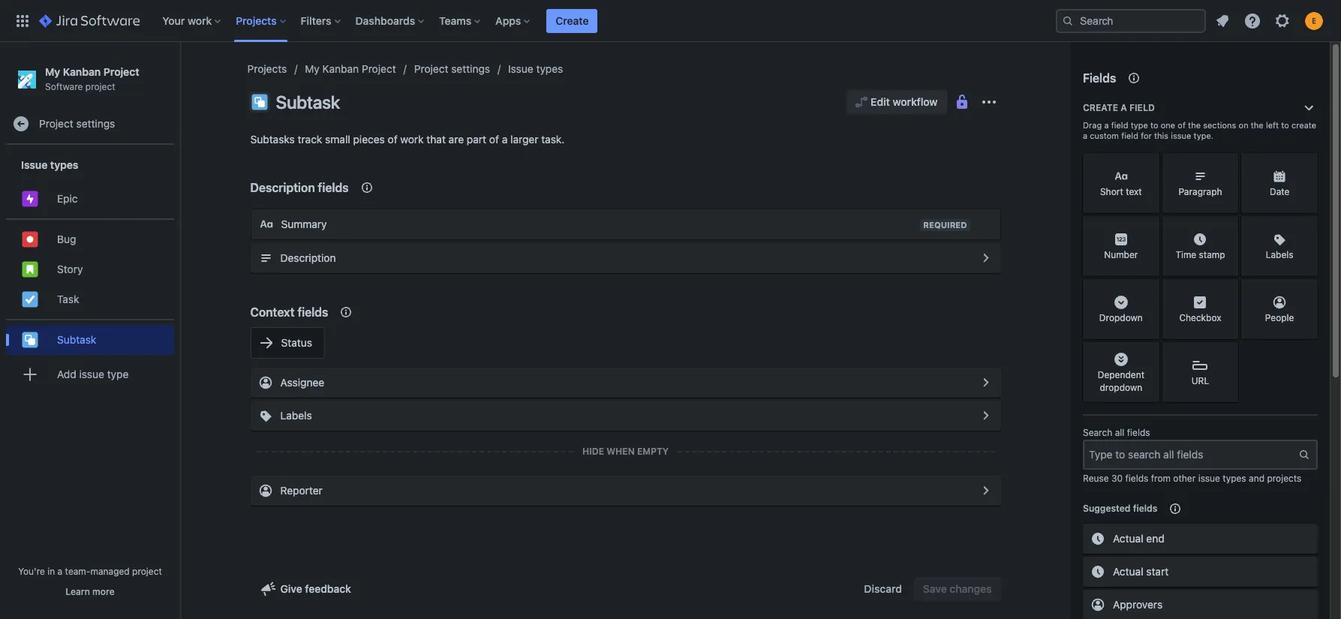 Task type: vqa. For each thing, say whether or not it's contained in the screenshot.
You can use insights to capture user needs: snippets from customer interviews or user research links to keep tickets or sales opportunities, links to specific product analytics dashboards using the Chrome extension, or messages from You
no



Task type: locate. For each thing, give the bounding box(es) containing it.
0 vertical spatial projects
[[236, 14, 277, 27]]

0 horizontal spatial my
[[45, 65, 60, 78]]

0 vertical spatial project
[[85, 81, 115, 92]]

type inside button
[[107, 368, 129, 380]]

0 vertical spatial field
[[1129, 102, 1155, 113]]

subtask up add
[[57, 333, 96, 346]]

dependent dropdown
[[1098, 369, 1144, 393]]

projects for projects dropdown button
[[236, 14, 277, 27]]

fields left more information about the context fields image
[[318, 181, 349, 194]]

kanban for my kanban project software project
[[63, 65, 101, 78]]

1 vertical spatial project
[[132, 566, 162, 577]]

0 vertical spatial type
[[1131, 120, 1148, 130]]

fields for suggested
[[1133, 503, 1157, 514]]

type up for
[[1131, 120, 1148, 130]]

fields left "more information about the suggested fields" icon
[[1133, 503, 1157, 514]]

suggested fields
[[1083, 503, 1157, 514]]

0 vertical spatial settings
[[451, 62, 490, 75]]

subtask inside 'group'
[[57, 333, 96, 346]]

1 vertical spatial type
[[107, 368, 129, 380]]

more information image for dependent dropdown
[[1140, 344, 1158, 362]]

url
[[1191, 376, 1209, 387]]

reuse 30 fields from other issue types and projects
[[1083, 473, 1302, 484]]

projects
[[236, 14, 277, 27], [247, 62, 287, 75]]

kanban inside my kanban project software project
[[63, 65, 101, 78]]

open field configuration image inside labels button
[[977, 407, 995, 425]]

more information about the suggested fields image
[[1166, 500, 1184, 518]]

1 horizontal spatial project
[[132, 566, 162, 577]]

0 horizontal spatial work
[[188, 14, 212, 27]]

0 horizontal spatial issue
[[79, 368, 104, 380]]

2 horizontal spatial issue
[[1198, 473, 1220, 484]]

on
[[1239, 120, 1248, 130]]

actual
[[1113, 532, 1143, 545], [1113, 565, 1143, 578]]

1 horizontal spatial my
[[305, 62, 320, 75]]

project down dashboards
[[362, 62, 396, 75]]

0 horizontal spatial issue types
[[21, 158, 78, 171]]

actual end button
[[1083, 524, 1318, 554]]

0 horizontal spatial type
[[107, 368, 129, 380]]

1 vertical spatial more information image
[[1219, 281, 1237, 299]]

open field configuration image
[[977, 249, 995, 267], [977, 374, 995, 392], [977, 407, 995, 425]]

1 vertical spatial project settings link
[[6, 109, 174, 139]]

0 horizontal spatial issue
[[21, 158, 48, 171]]

field
[[1129, 102, 1155, 113], [1111, 120, 1128, 130], [1121, 131, 1138, 140]]

issue inside button
[[79, 368, 104, 380]]

0 horizontal spatial labels
[[280, 409, 312, 422]]

actual start button
[[1083, 557, 1318, 587]]

project left sidebar navigation "icon"
[[103, 65, 139, 78]]

work left that
[[400, 133, 424, 146]]

work right your
[[188, 14, 212, 27]]

reuse
[[1083, 473, 1109, 484]]

issue
[[508, 62, 533, 75], [21, 158, 48, 171]]

project settings down software
[[39, 117, 115, 130]]

add issue type
[[57, 368, 129, 380]]

0 horizontal spatial project settings link
[[6, 109, 174, 139]]

my right projects link
[[305, 62, 320, 75]]

issue right other
[[1198, 473, 1220, 484]]

project settings link down teams
[[414, 60, 490, 78]]

1 horizontal spatial the
[[1251, 120, 1263, 130]]

project settings down teams
[[414, 62, 490, 75]]

a up custom
[[1104, 120, 1109, 130]]

fields right 30
[[1125, 473, 1148, 484]]

create
[[556, 14, 589, 27], [1083, 102, 1118, 113]]

0 horizontal spatial to
[[1150, 120, 1158, 130]]

edit workflow button
[[847, 90, 947, 114]]

dropdown
[[1099, 312, 1143, 324]]

short text
[[1100, 186, 1142, 198]]

0 vertical spatial issue
[[508, 62, 533, 75]]

create button
[[547, 9, 598, 33]]

to up the this
[[1150, 120, 1158, 130]]

of right part
[[489, 133, 499, 146]]

field down create a field
[[1111, 120, 1128, 130]]

0 horizontal spatial kanban
[[63, 65, 101, 78]]

this
[[1154, 131, 1168, 140]]

create
[[1291, 120, 1316, 130]]

issue types up the epic
[[21, 158, 78, 171]]

issue down apps dropdown button
[[508, 62, 533, 75]]

to right left
[[1281, 120, 1289, 130]]

1 horizontal spatial kanban
[[322, 62, 359, 75]]

1 horizontal spatial of
[[489, 133, 499, 146]]

1 vertical spatial field
[[1111, 120, 1128, 130]]

give feedback
[[280, 582, 351, 595]]

0 horizontal spatial the
[[1188, 120, 1201, 130]]

and
[[1249, 473, 1264, 484]]

assignee button
[[250, 368, 1001, 398]]

0 horizontal spatial subtask
[[57, 333, 96, 346]]

my kanban project software project
[[45, 65, 139, 92]]

type
[[1131, 120, 1148, 130], [107, 368, 129, 380]]

sections
[[1203, 120, 1236, 130]]

required
[[923, 220, 967, 230]]

issue inside drag a field type to one of the sections on the left to create a custom field for this issue type.
[[1171, 131, 1191, 140]]

a down drag
[[1083, 131, 1087, 140]]

add
[[57, 368, 76, 380]]

1 horizontal spatial work
[[400, 133, 424, 146]]

actual left start
[[1113, 565, 1143, 578]]

1 more information image from the top
[[1219, 218, 1237, 236]]

start
[[1146, 565, 1169, 578]]

description inside button
[[280, 251, 336, 264]]

more information image down stamp
[[1219, 281, 1237, 299]]

2 the from the left
[[1251, 120, 1263, 130]]

1 vertical spatial issue types
[[21, 158, 78, 171]]

jira software image
[[39, 12, 140, 30], [39, 12, 140, 30]]

1 vertical spatial subtask
[[57, 333, 96, 346]]

2 horizontal spatial types
[[1223, 473, 1246, 484]]

1 open field configuration image from the top
[[977, 249, 995, 267]]

teams button
[[435, 9, 486, 33]]

custom
[[1090, 131, 1119, 140]]

1 horizontal spatial project settings
[[414, 62, 490, 75]]

type down subtask link
[[107, 368, 129, 380]]

0 horizontal spatial create
[[556, 14, 589, 27]]

1 vertical spatial create
[[1083, 102, 1118, 113]]

0 vertical spatial more information image
[[1219, 218, 1237, 236]]

part
[[467, 133, 486, 146]]

types
[[536, 62, 563, 75], [50, 158, 78, 171], [1223, 473, 1246, 484]]

2 group from the top
[[6, 219, 174, 319]]

actual for actual start
[[1113, 565, 1143, 578]]

create right apps dropdown button
[[556, 14, 589, 27]]

issue types down primary "element"
[[508, 62, 563, 75]]

issue
[[1171, 131, 1191, 140], [79, 368, 104, 380], [1198, 473, 1220, 484]]

group
[[6, 145, 174, 399], [6, 219, 174, 319]]

to
[[1150, 120, 1158, 130], [1281, 120, 1289, 130]]

2 to from the left
[[1281, 120, 1289, 130]]

project inside my kanban project software project
[[103, 65, 139, 78]]

projects up issue type icon
[[247, 62, 287, 75]]

discard button
[[855, 577, 911, 601]]

of
[[1178, 120, 1186, 130], [388, 133, 397, 146], [489, 133, 499, 146]]

description for description
[[280, 251, 336, 264]]

2 vertical spatial more information image
[[1140, 344, 1158, 362]]

teams
[[439, 14, 471, 27]]

0 vertical spatial open field configuration image
[[977, 249, 995, 267]]

project
[[85, 81, 115, 92], [132, 566, 162, 577]]

2 vertical spatial open field configuration image
[[977, 407, 995, 425]]

Search field
[[1056, 9, 1206, 33]]

0 vertical spatial create
[[556, 14, 589, 27]]

description down summary
[[280, 251, 336, 264]]

more options image
[[980, 93, 998, 111]]

1 vertical spatial description
[[280, 251, 336, 264]]

of right pieces on the top left of the page
[[388, 133, 397, 146]]

1 vertical spatial actual
[[1113, 565, 1143, 578]]

projects for projects link
[[247, 62, 287, 75]]

Type to search all fields text field
[[1084, 441, 1298, 468]]

text
[[1126, 186, 1142, 198]]

description up summary
[[250, 181, 315, 194]]

dropdown
[[1100, 382, 1142, 393]]

0 horizontal spatial of
[[388, 133, 397, 146]]

subtask up track
[[276, 92, 340, 113]]

your work
[[162, 14, 212, 27]]

approvers button
[[1083, 590, 1318, 619]]

1 horizontal spatial settings
[[451, 62, 490, 75]]

0 vertical spatial issue
[[1171, 131, 1191, 140]]

labels down assignee
[[280, 409, 312, 422]]

1 vertical spatial settings
[[76, 117, 115, 130]]

1 horizontal spatial issue
[[1171, 131, 1191, 140]]

open field configuration image inside description button
[[977, 249, 995, 267]]

project settings
[[414, 62, 490, 75], [39, 117, 115, 130]]

1 horizontal spatial type
[[1131, 120, 1148, 130]]

1 vertical spatial labels
[[280, 409, 312, 422]]

settings down my kanban project software project
[[76, 117, 115, 130]]

issue right add
[[79, 368, 104, 380]]

1 vertical spatial work
[[400, 133, 424, 146]]

1 horizontal spatial to
[[1281, 120, 1289, 130]]

open field configuration image for assignee
[[977, 374, 995, 392]]

0 horizontal spatial project settings
[[39, 117, 115, 130]]

fields for context
[[297, 305, 328, 319]]

1 the from the left
[[1188, 120, 1201, 130]]

for
[[1141, 131, 1152, 140]]

2 horizontal spatial of
[[1178, 120, 1186, 130]]

banner
[[0, 0, 1341, 42]]

fields
[[318, 181, 349, 194], [297, 305, 328, 319], [1127, 427, 1150, 438], [1125, 473, 1148, 484], [1133, 503, 1157, 514]]

0 vertical spatial work
[[188, 14, 212, 27]]

1 actual from the top
[[1113, 532, 1143, 545]]

0 vertical spatial more information image
[[1140, 218, 1158, 236]]

0 vertical spatial labels
[[1266, 249, 1293, 261]]

projects inside projects dropdown button
[[236, 14, 277, 27]]

summary
[[281, 218, 327, 230]]

0 vertical spatial description
[[250, 181, 315, 194]]

issue down one
[[1171, 131, 1191, 140]]

1 horizontal spatial issue types
[[508, 62, 563, 75]]

1 horizontal spatial labels
[[1266, 249, 1293, 261]]

1 horizontal spatial subtask
[[276, 92, 340, 113]]

subtask
[[276, 92, 340, 113], [57, 333, 96, 346]]

create for create a field
[[1083, 102, 1118, 113]]

create inside button
[[556, 14, 589, 27]]

0 horizontal spatial project
[[85, 81, 115, 92]]

project right managed
[[132, 566, 162, 577]]

assignee
[[280, 376, 324, 389]]

field left for
[[1121, 131, 1138, 140]]

description for description fields
[[250, 181, 315, 194]]

issue types
[[508, 62, 563, 75], [21, 158, 78, 171]]

more information image up stamp
[[1219, 218, 1237, 236]]

open field configuration image
[[977, 482, 995, 500]]

pieces
[[353, 133, 385, 146]]

epic link
[[6, 184, 174, 214]]

projects button
[[231, 9, 292, 33]]

group containing issue types
[[6, 145, 174, 399]]

give feedback button
[[250, 577, 360, 601]]

1 vertical spatial issue
[[79, 368, 104, 380]]

fields left more information about the context fields icon
[[297, 305, 328, 319]]

1 vertical spatial open field configuration image
[[977, 374, 995, 392]]

2 more information image from the top
[[1219, 281, 1237, 299]]

the right on
[[1251, 120, 1263, 130]]

project settings link down my kanban project software project
[[6, 109, 174, 139]]

settings down teams dropdown button
[[451, 62, 490, 75]]

fields for description
[[318, 181, 349, 194]]

types down primary "element"
[[536, 62, 563, 75]]

of right one
[[1178, 120, 1186, 130]]

issue up "epic" link
[[21, 158, 48, 171]]

create up drag
[[1083, 102, 1118, 113]]

your work button
[[158, 9, 227, 33]]

the up type.
[[1188, 120, 1201, 130]]

1 vertical spatial projects
[[247, 62, 287, 75]]

kanban up software
[[63, 65, 101, 78]]

give
[[280, 582, 302, 595]]

3 open field configuration image from the top
[[977, 407, 995, 425]]

learn
[[66, 586, 90, 597]]

2 open field configuration image from the top
[[977, 374, 995, 392]]

more information image
[[1140, 218, 1158, 236], [1298, 281, 1316, 299], [1140, 344, 1158, 362]]

kanban down the filters dropdown button
[[322, 62, 359, 75]]

from
[[1151, 473, 1171, 484]]

1 vertical spatial types
[[50, 158, 78, 171]]

2 actual from the top
[[1113, 565, 1143, 578]]

subtask group
[[6, 319, 174, 360]]

actual left end
[[1113, 532, 1143, 545]]

labels up people
[[1266, 249, 1293, 261]]

my kanban project
[[305, 62, 396, 75]]

actual inside the actual start button
[[1113, 565, 1143, 578]]

0 vertical spatial project settings link
[[414, 60, 490, 78]]

more information image
[[1219, 218, 1237, 236], [1219, 281, 1237, 299]]

1 vertical spatial issue
[[21, 158, 48, 171]]

1 horizontal spatial create
[[1083, 102, 1118, 113]]

issue types for "group" containing issue types
[[21, 158, 78, 171]]

field for drag
[[1111, 120, 1128, 130]]

primary element
[[9, 0, 1056, 42]]

projects up projects link
[[236, 14, 277, 27]]

date
[[1270, 186, 1290, 198]]

add issue type image
[[21, 366, 39, 384]]

1 horizontal spatial types
[[536, 62, 563, 75]]

1 vertical spatial more information image
[[1298, 281, 1316, 299]]

actual inside actual end button
[[1113, 532, 1143, 545]]

field up for
[[1129, 102, 1155, 113]]

1 horizontal spatial issue
[[508, 62, 533, 75]]

the
[[1188, 120, 1201, 130], [1251, 120, 1263, 130]]

people
[[1265, 312, 1294, 324]]

edit
[[871, 95, 890, 108]]

my up software
[[45, 65, 60, 78]]

2 vertical spatial issue
[[1198, 473, 1220, 484]]

0 vertical spatial actual
[[1113, 532, 1143, 545]]

project right software
[[85, 81, 115, 92]]

0 vertical spatial issue types
[[508, 62, 563, 75]]

1 group from the top
[[6, 145, 174, 399]]

types up the epic
[[50, 158, 78, 171]]

issue types inside "group"
[[21, 158, 78, 171]]

my
[[305, 62, 320, 75], [45, 65, 60, 78]]

actual end
[[1113, 532, 1164, 545]]

open field configuration image inside assignee button
[[977, 374, 995, 392]]

types left and
[[1223, 473, 1246, 484]]

my inside my kanban project software project
[[45, 65, 60, 78]]

fields right "all"
[[1127, 427, 1150, 438]]

project settings link
[[414, 60, 490, 78], [6, 109, 174, 139]]



Task type: describe. For each thing, give the bounding box(es) containing it.
2 vertical spatial field
[[1121, 131, 1138, 140]]

my for my kanban project
[[305, 62, 320, 75]]

0 vertical spatial subtask
[[276, 92, 340, 113]]

left
[[1266, 120, 1279, 130]]

kanban for my kanban project
[[322, 62, 359, 75]]

sidebar navigation image
[[164, 60, 197, 90]]

description fields
[[250, 181, 349, 194]]

learn more
[[66, 586, 115, 597]]

help image
[[1243, 12, 1261, 30]]

number
[[1104, 249, 1138, 261]]

banner containing your work
[[0, 0, 1341, 42]]

more information about the context fields image
[[358, 179, 376, 197]]

filters button
[[296, 9, 346, 33]]

a down more information about the fields icon
[[1121, 102, 1127, 113]]

more information about the fields image
[[1125, 69, 1143, 87]]

project inside my kanban project software project
[[85, 81, 115, 92]]

reporter
[[280, 484, 323, 497]]

actual for actual end
[[1113, 532, 1143, 545]]

more information image for people
[[1298, 281, 1316, 299]]

all
[[1115, 427, 1124, 438]]

edit workflow
[[871, 95, 938, 108]]

story
[[57, 262, 83, 275]]

filters
[[301, 14, 331, 27]]

add issue type button
[[6, 360, 174, 390]]

software
[[45, 81, 83, 92]]

1 vertical spatial project settings
[[39, 117, 115, 130]]

2 vertical spatial types
[[1223, 473, 1246, 484]]

30
[[1111, 473, 1123, 484]]

1 horizontal spatial project settings link
[[414, 60, 490, 78]]

bug link
[[6, 225, 174, 255]]

issue types for issue types link
[[508, 62, 563, 75]]

stamp
[[1199, 249, 1225, 261]]

a right in
[[57, 566, 62, 577]]

project down teams
[[414, 62, 448, 75]]

more information image for number
[[1140, 218, 1158, 236]]

workflow
[[893, 95, 938, 108]]

subtasks
[[250, 133, 295, 146]]

of inside drag a field type to one of the sections on the left to create a custom field for this issue type.
[[1178, 120, 1186, 130]]

one
[[1161, 120, 1175, 130]]

description button
[[250, 243, 1001, 273]]

your
[[162, 14, 185, 27]]

a left larger on the left top of the page
[[502, 133, 507, 146]]

time stamp
[[1175, 249, 1225, 261]]

project down software
[[39, 117, 73, 130]]

1 to from the left
[[1150, 120, 1158, 130]]

drag
[[1083, 120, 1102, 130]]

apps button
[[491, 9, 536, 33]]

more
[[92, 586, 115, 597]]

settings image
[[1273, 12, 1291, 30]]

actual start
[[1113, 565, 1169, 578]]

work inside popup button
[[188, 14, 212, 27]]

type.
[[1194, 131, 1214, 140]]

end
[[1146, 532, 1164, 545]]

0 horizontal spatial types
[[50, 158, 78, 171]]

open field configuration image for labels
[[977, 407, 995, 425]]

checkbox
[[1179, 312, 1221, 324]]

team-
[[65, 566, 90, 577]]

open field configuration image for description
[[977, 249, 995, 267]]

issue type icon image
[[250, 93, 268, 111]]

in
[[47, 566, 55, 577]]

my kanban project link
[[305, 60, 396, 78]]

search
[[1083, 427, 1112, 438]]

subtask link
[[6, 325, 174, 355]]

track
[[298, 133, 322, 146]]

projects
[[1267, 473, 1302, 484]]

epic
[[57, 192, 78, 205]]

context fields
[[250, 305, 328, 319]]

labels inside button
[[280, 409, 312, 422]]

approvers
[[1113, 598, 1163, 611]]

issue types link
[[508, 60, 563, 78]]

task.
[[541, 133, 565, 146]]

search all fields
[[1083, 427, 1150, 438]]

more information image for time stamp
[[1219, 218, 1237, 236]]

context
[[250, 305, 295, 319]]

apps
[[495, 14, 521, 27]]

reporter button
[[250, 476, 1001, 506]]

story link
[[6, 255, 174, 285]]

projects link
[[247, 60, 287, 78]]

fields
[[1083, 71, 1116, 85]]

bug
[[57, 232, 76, 245]]

appswitcher icon image
[[14, 12, 32, 30]]

0 horizontal spatial settings
[[76, 117, 115, 130]]

small
[[325, 133, 350, 146]]

my for my kanban project software project
[[45, 65, 60, 78]]

dependent
[[1098, 369, 1144, 380]]

subtasks track small pieces of work that are part of a larger task.
[[250, 133, 565, 146]]

labels button
[[250, 401, 1001, 431]]

field for create
[[1129, 102, 1155, 113]]

dashboards button
[[351, 9, 430, 33]]

dashboards
[[355, 14, 415, 27]]

0 vertical spatial project settings
[[414, 62, 490, 75]]

create for create
[[556, 14, 589, 27]]

paragraph
[[1178, 186, 1222, 198]]

type inside drag a field type to one of the sections on the left to create a custom field for this issue type.
[[1131, 120, 1148, 130]]

group containing bug
[[6, 219, 174, 319]]

search image
[[1062, 15, 1074, 27]]

suggested
[[1083, 503, 1131, 514]]

short
[[1100, 186, 1123, 198]]

you're in a team-managed project
[[18, 566, 162, 577]]

managed
[[90, 566, 130, 577]]

notifications image
[[1213, 12, 1231, 30]]

status
[[281, 336, 312, 349]]

more information about the context fields image
[[337, 303, 355, 321]]

discard
[[864, 582, 902, 595]]

your profile and settings image
[[1305, 12, 1323, 30]]

task
[[57, 293, 79, 305]]

that
[[427, 133, 446, 146]]

are
[[449, 133, 464, 146]]

time
[[1175, 249, 1196, 261]]

task link
[[6, 285, 174, 315]]

more information image for checkbox
[[1219, 281, 1237, 299]]

0 vertical spatial types
[[536, 62, 563, 75]]



